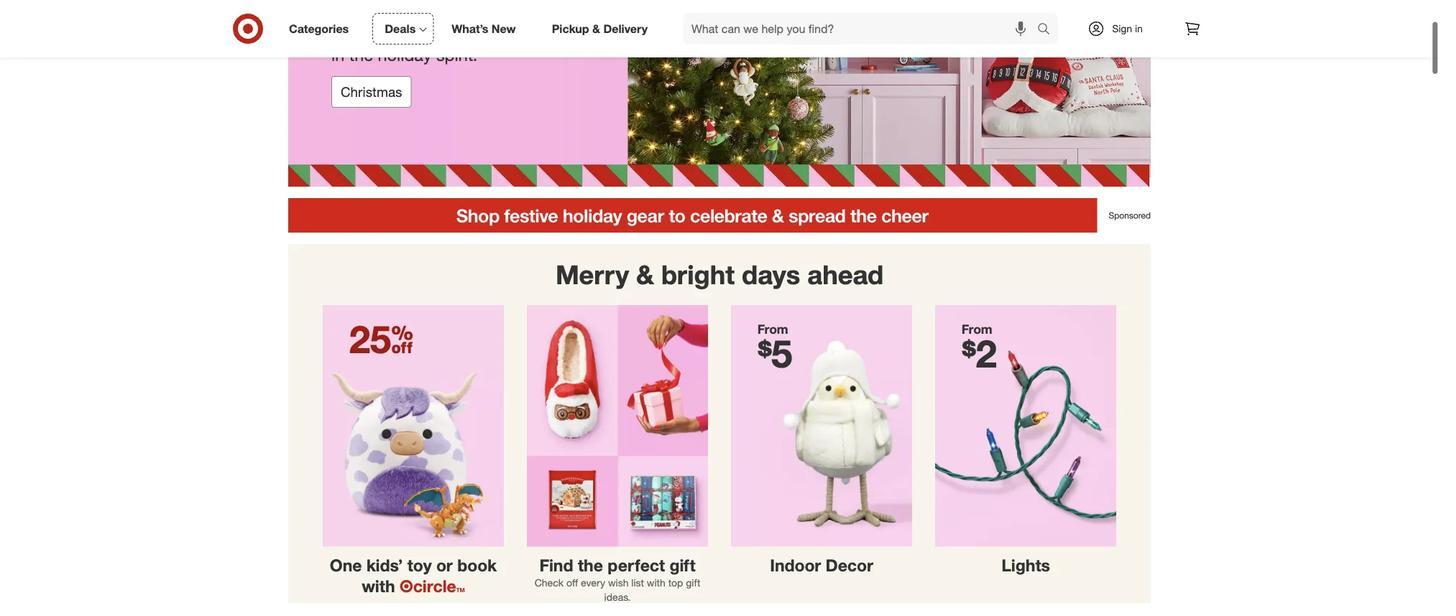 Task type: vqa. For each thing, say whether or not it's contained in the screenshot.
art
no



Task type: locate. For each thing, give the bounding box(es) containing it.
with
[[362, 577, 395, 597], [647, 577, 666, 590]]

one kids' toy or book with
[[330, 556, 497, 597]]

25 
[[349, 317, 413, 363]]


[[391, 317, 413, 363]]

0 horizontal spatial with
[[362, 577, 395, 597]]

gift up top in the left bottom of the page
[[670, 556, 696, 576]]

pickup & delivery link
[[540, 13, 666, 45]]

25
[[349, 317, 391, 363]]

2 from from the left
[[962, 322, 993, 337]]

&
[[592, 22, 600, 36], [636, 259, 654, 291]]

from for $5
[[758, 322, 788, 337]]

wish
[[608, 577, 629, 590]]

1 horizontal spatial in
[[1135, 22, 1143, 35]]

1 horizontal spatial &
[[636, 259, 654, 291]]

sign
[[1112, 22, 1133, 35]]

1 vertical spatial the
[[578, 556, 603, 576]]

1 horizontal spatial the
[[578, 556, 603, 576]]

spirit.
[[436, 45, 478, 65]]

1 vertical spatial in
[[331, 45, 345, 65]]

off
[[567, 577, 578, 590]]

gift right top in the left bottom of the page
[[686, 577, 701, 590]]

0 horizontal spatial &
[[592, 22, 600, 36]]

every
[[581, 577, 605, 590]]

¬
[[400, 577, 413, 597]]

from inside from $2
[[962, 322, 993, 337]]

with inside one kids' toy or book with
[[362, 577, 395, 597]]

in down categories at the left top of page
[[331, 45, 345, 65]]

everything
[[331, 25, 411, 46]]

& right pickup
[[592, 22, 600, 36]]

from for $2
[[962, 322, 993, 337]]

holiday
[[378, 45, 432, 65]]

lights
[[1002, 556, 1050, 576]]

ahead
[[808, 259, 884, 291]]

0 vertical spatial gift
[[670, 556, 696, 576]]

delivery
[[604, 22, 648, 36]]

from inside from $5
[[758, 322, 788, 337]]

with down kids'
[[362, 577, 395, 597]]

bright
[[661, 259, 735, 291]]

1 horizontal spatial from
[[962, 322, 993, 337]]

the inside everything you need to get in the holiday spirit.
[[349, 45, 373, 65]]

sign in link
[[1076, 13, 1166, 45]]

the up christmas in the left of the page
[[349, 45, 373, 65]]

0 horizontal spatial the
[[349, 45, 373, 65]]

gift
[[670, 556, 696, 576], [686, 577, 701, 590]]

perfect
[[608, 556, 665, 576]]

$5
[[758, 330, 793, 377]]

0 vertical spatial &
[[592, 22, 600, 36]]

decor
[[826, 556, 873, 576]]

0 horizontal spatial from
[[758, 322, 788, 337]]

from
[[758, 322, 788, 337], [962, 322, 993, 337]]

in
[[1135, 22, 1143, 35], [331, 45, 345, 65]]

merry & bright days ahead
[[556, 259, 884, 291]]

& inside pickup & delivery "link"
[[592, 22, 600, 36]]

indoor
[[770, 556, 821, 576]]

days
[[742, 259, 800, 291]]

the up every
[[578, 556, 603, 576]]

1 vertical spatial &
[[636, 259, 654, 291]]

with right list
[[647, 577, 666, 590]]

0 vertical spatial the
[[349, 45, 373, 65]]

the
[[349, 45, 373, 65], [578, 556, 603, 576]]

from $5
[[758, 322, 793, 377]]

0 horizontal spatial in
[[331, 45, 345, 65]]

1 from from the left
[[758, 322, 788, 337]]

advertisement region
[[288, 198, 1151, 233]]

$2
[[962, 330, 997, 377]]

find the perfect gift check off every wish list with top gift ideas.
[[535, 556, 701, 604]]

ideas.
[[604, 592, 631, 604]]

categories link
[[277, 13, 367, 45]]

sign in
[[1112, 22, 1143, 35]]

book
[[457, 556, 497, 576]]

search button
[[1031, 13, 1066, 47]]

get
[[510, 25, 535, 46]]

in right sign
[[1135, 22, 1143, 35]]

merry
[[556, 259, 629, 291]]

top
[[668, 577, 683, 590]]

1 horizontal spatial with
[[647, 577, 666, 590]]

& left bright
[[636, 259, 654, 291]]

one
[[330, 556, 362, 576]]

pickup & delivery
[[552, 22, 648, 36]]



Task type: describe. For each thing, give the bounding box(es) containing it.
list
[[632, 577, 644, 590]]

you
[[416, 25, 443, 46]]

0 vertical spatial in
[[1135, 22, 1143, 35]]

indoor decor
[[770, 556, 873, 576]]

toy
[[408, 556, 432, 576]]

christmas
[[341, 83, 402, 100]]

kids'
[[367, 556, 403, 576]]

to
[[491, 25, 506, 46]]

from $2
[[962, 322, 997, 377]]

all things christmas image
[[288, 0, 1151, 187]]

¬ circle tm
[[400, 577, 465, 597]]

pickup
[[552, 22, 589, 36]]

need
[[448, 25, 486, 46]]

the inside find the perfect gift check off every wish list with top gift ideas.
[[578, 556, 603, 576]]

deals
[[385, 22, 416, 36]]

1 vertical spatial gift
[[686, 577, 701, 590]]

what's new
[[452, 22, 516, 36]]

circle
[[413, 577, 456, 597]]

check
[[535, 577, 564, 590]]

tm
[[456, 587, 465, 594]]

with inside find the perfect gift check off every wish list with top gift ideas.
[[647, 577, 666, 590]]

find
[[540, 556, 573, 576]]

deals link
[[373, 13, 434, 45]]

& for pickup
[[592, 22, 600, 36]]

What can we help you find? suggestions appear below search field
[[683, 13, 1041, 45]]

in inside everything you need to get in the holiday spirit.
[[331, 45, 345, 65]]

christmas button
[[331, 76, 412, 108]]

what's new link
[[439, 13, 534, 45]]

new
[[492, 22, 516, 36]]

what's
[[452, 22, 489, 36]]

& for merry
[[636, 259, 654, 291]]

or
[[436, 556, 453, 576]]

search
[[1031, 23, 1066, 37]]

everything you need to get in the holiday spirit.
[[331, 25, 535, 65]]

categories
[[289, 22, 349, 36]]



